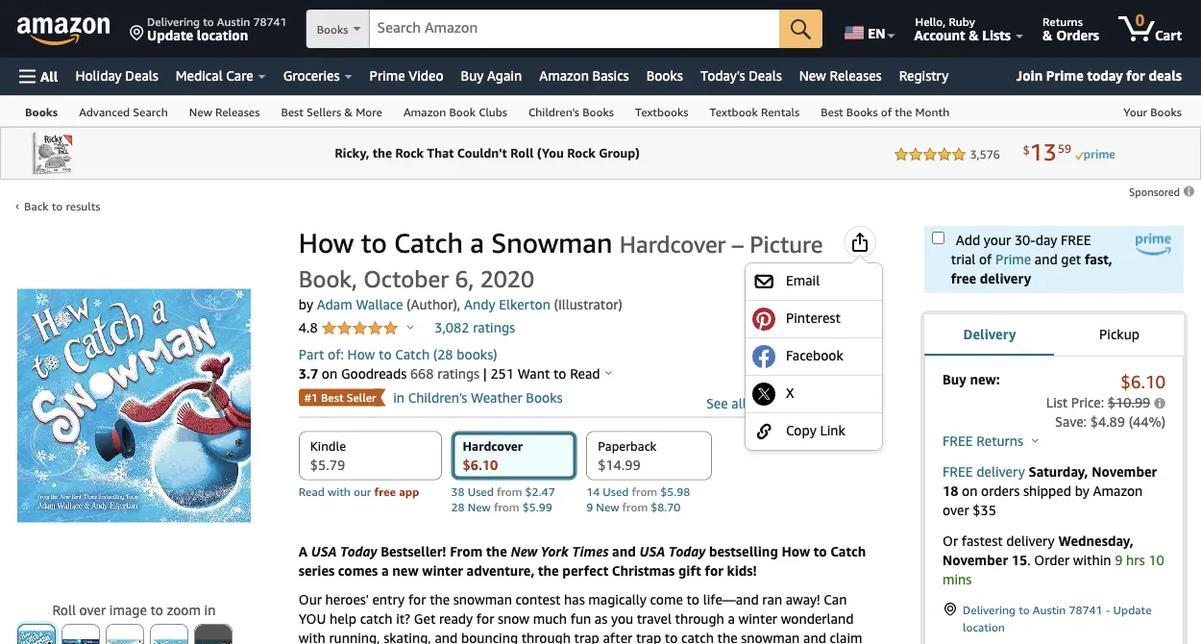 Task type: describe. For each thing, give the bounding box(es) containing it.
#1 best seller
[[305, 391, 376, 404]]

4.8
[[299, 320, 321, 335]]

9 inside 14 used from $5.98 9 new from $8.70
[[587, 500, 593, 514]]

has
[[564, 591, 585, 607]]

1 vertical spatial catch
[[682, 630, 714, 644]]

1 today from the left
[[340, 543, 377, 559]]

x link
[[753, 382, 876, 405]]

prime for prime link
[[996, 251, 1032, 267]]

used for 28 new
[[468, 485, 494, 498]]

location inside delivering to austin 78741 update location
[[197, 27, 248, 43]]

hardcover – picture book, october 6, 2020
[[299, 230, 823, 293]]

‹
[[15, 198, 19, 211]]

$5.79
[[310, 457, 345, 472]]

read with our free app
[[299, 485, 420, 498]]

order
[[1035, 552, 1070, 568]]

again
[[487, 68, 522, 84]]

zoom
[[167, 602, 201, 618]]

delivery link
[[925, 313, 1055, 358]]

1 vertical spatial catch
[[395, 346, 430, 362]]

the down life―and
[[718, 630, 738, 644]]

comes
[[338, 562, 378, 578]]

your books
[[1124, 105, 1182, 119]]

hardcover for –
[[620, 230, 726, 258]]

roll over image to zoom in
[[52, 602, 216, 618]]

delivery for fastest
[[1007, 533, 1055, 549]]

winter inside our heroes' entry for the snowman contest has magically come to life―and ran away! can you help catch it? get ready for snow much fun as you travel through a winter wonderland with running, skating, and bouncing through trap after trap to catch the snowman and cla
[[739, 610, 778, 626]]

1 horizontal spatial best
[[321, 391, 344, 404]]

deals for holiday deals
[[125, 68, 158, 84]]

1 vertical spatial children's
[[408, 389, 468, 405]]

used for 9 new
[[603, 485, 629, 498]]

the up get
[[430, 591, 450, 607]]

books down basics
[[583, 105, 614, 119]]

registry
[[899, 68, 949, 84]]

on inside on orders shipped by amazon over $35
[[962, 483, 978, 499]]

in children's weather books
[[393, 389, 563, 405]]

hello,
[[916, 14, 946, 28]]

our
[[354, 485, 371, 498]]

1 vertical spatial books link
[[14, 96, 68, 126]]

andy elkerton link
[[464, 297, 551, 312]]

books inside search field
[[317, 23, 348, 36]]

28
[[451, 500, 465, 514]]

and down wonderland
[[804, 630, 827, 644]]

saturday, november 18
[[943, 464, 1158, 499]]

to up the 3.7 on goodreads 668 ratings |
[[379, 346, 392, 362]]

email image
[[753, 270, 776, 293]]

#1
[[305, 391, 318, 404]]

orders
[[1057, 27, 1100, 43]]

deals for today's deals
[[749, 68, 782, 84]]

1 horizontal spatial books link
[[638, 62, 692, 89]]

kids!
[[727, 562, 757, 578]]

copy link image
[[753, 420, 776, 443]]

location inside delivering to austin 78741 - update location
[[963, 620, 1005, 633]]

to up october
[[361, 227, 387, 259]]

add
[[956, 232, 981, 248]]

holiday deals
[[75, 68, 158, 84]]

1 vertical spatial releases
[[215, 105, 260, 119]]

heroes'
[[325, 591, 369, 607]]

amazon prime logo image
[[1136, 233, 1171, 255]]

0 vertical spatial catch
[[394, 227, 463, 259]]

and down 'day'
[[1035, 251, 1058, 267]]

more
[[356, 105, 383, 119]]

by inside on orders shipped by amazon over $35
[[1075, 483, 1090, 499]]

amazon for amazon book clubs
[[404, 105, 446, 119]]

textbook rentals
[[710, 105, 800, 119]]

buy for buy again
[[461, 68, 484, 84]]

amazon inside on orders shipped by amazon over $35
[[1094, 483, 1143, 499]]

0 vertical spatial how
[[299, 227, 354, 259]]

pinterest image
[[753, 307, 776, 330]]

free delivery
[[943, 464, 1025, 480]]

bestselling
[[709, 543, 778, 559]]

bouncing
[[461, 630, 518, 644]]

and up the christmas
[[612, 543, 636, 559]]

hardcover for $6.10
[[463, 438, 523, 453]]

goodreads
[[341, 365, 407, 381]]

Search Amazon text field
[[370, 11, 780, 47]]

wednesday, november 15
[[943, 533, 1134, 568]]

magically
[[589, 591, 647, 607]]

to down travel
[[665, 630, 678, 644]]

1 vertical spatial free
[[374, 485, 396, 498]]

buy again
[[461, 68, 522, 84]]

from up $8.70
[[632, 485, 658, 498]]

2 usa from the left
[[640, 543, 665, 559]]

part of: how to catch (28 books) link
[[299, 346, 498, 362]]

0 horizontal spatial in
[[204, 602, 216, 618]]

fastest
[[962, 533, 1003, 549]]

books down all button
[[25, 105, 58, 119]]

& for returns
[[1043, 27, 1053, 43]]

copy link link
[[753, 420, 876, 443]]

from left $2.47
[[497, 485, 522, 498]]

see
[[706, 395, 728, 411]]

3.7 on goodreads 668 ratings |
[[299, 365, 491, 381]]

to right come
[[687, 591, 700, 607]]

book
[[449, 105, 476, 119]]

roll
[[52, 602, 76, 618]]

(author),
[[407, 297, 461, 312]]

0 horizontal spatial through
[[522, 630, 571, 644]]

0 horizontal spatial on
[[322, 365, 338, 381]]

get
[[414, 610, 436, 626]]

0 horizontal spatial new releases
[[189, 105, 260, 119]]

how to catch a snowman image
[[17, 289, 251, 522]]

3,082 ratings
[[435, 320, 515, 335]]

away!
[[786, 591, 821, 607]]

as
[[595, 610, 608, 626]]

0 horizontal spatial snowman
[[454, 591, 512, 607]]

wednesday,
[[1059, 533, 1134, 549]]

new up 'adventure,'
[[511, 543, 538, 559]]

0 vertical spatial read
[[570, 365, 600, 381]]

2020
[[480, 265, 534, 293]]

the inside "bestselling how to catch series comes a new winter adventure, the perfect christmas gift for kids!"
[[538, 562, 559, 578]]

1 vertical spatial new releases link
[[179, 96, 271, 126]]

pickup
[[1100, 326, 1140, 342]]

0 vertical spatial in
[[393, 389, 405, 405]]

your
[[984, 232, 1011, 248]]

advanced
[[79, 105, 130, 119]]

to left "zoom"
[[150, 602, 163, 618]]

0 vertical spatial catch
[[360, 610, 393, 626]]

running,
[[329, 630, 380, 644]]

app
[[399, 485, 420, 498]]

textbooks
[[635, 105, 689, 119]]

your books link
[[1113, 96, 1193, 126]]

image
[[109, 602, 147, 618]]

paperback $14.99
[[598, 438, 657, 472]]

free for free returns
[[943, 433, 973, 449]]

from left $5.99
[[494, 500, 520, 514]]

weather
[[471, 389, 523, 405]]

holiday
[[75, 68, 122, 84]]

delivering for update
[[147, 14, 200, 28]]

2 horizontal spatial prime
[[1047, 67, 1084, 83]]

15
[[1012, 552, 1028, 568]]

your
[[1124, 105, 1148, 119]]

orders
[[982, 483, 1020, 499]]

contest
[[516, 591, 561, 607]]

copy link
[[786, 422, 846, 438]]

with inside our heroes' entry for the snowman contest has magically come to life―and ran away! can you help catch it? get ready for snow much fun as you travel through a winter wonderland with running, skating, and bouncing through trap after trap to catch the snowman and cla
[[299, 630, 326, 644]]

0 vertical spatial through
[[675, 610, 725, 626]]

(28
[[433, 346, 453, 362]]

account
[[915, 27, 966, 43]]

1 trap from the left
[[574, 630, 600, 644]]

en
[[868, 25, 886, 41]]

austin for update
[[1033, 603, 1066, 616]]

1 horizontal spatial new releases link
[[791, 62, 891, 89]]

bestselling how to catch series comes a new winter adventure, the perfect christmas gift for kids!
[[299, 543, 866, 578]]

1 usa from the left
[[311, 543, 337, 559]]

fast, free delivery
[[951, 251, 1113, 286]]

78741 for update
[[1069, 603, 1103, 616]]

price:
[[1072, 395, 1105, 410]]

facebook image
[[753, 345, 776, 368]]

to right want
[[554, 365, 567, 381]]

4.8 button
[[299, 320, 414, 338]]

2 trap from the left
[[636, 630, 662, 644]]

$10.99
[[1108, 395, 1151, 410]]

copy
[[786, 422, 817, 438]]

save:
[[1056, 414, 1087, 430]]

3,082 ratings link
[[435, 320, 515, 335]]

new
[[392, 562, 419, 578]]

bestseller!
[[381, 543, 446, 559]]

1 vertical spatial snowman
[[741, 630, 800, 644]]

prime link
[[996, 251, 1032, 267]]

elkerton
[[499, 297, 551, 312]]

best for best sellers & more
[[281, 105, 304, 119]]

1 horizontal spatial releases
[[830, 68, 882, 84]]

to inside "bestselling how to catch series comes a new winter adventure, the perfect christmas gift for kids!"
[[814, 543, 827, 559]]

free inside fast, free delivery
[[951, 271, 977, 286]]

1 vertical spatial how
[[348, 346, 375, 362]]

help
[[330, 610, 357, 626]]

snow
[[498, 610, 530, 626]]

books down 251 goodreads community members want to read 'element'
[[526, 389, 563, 405]]

hardcover $6.10
[[463, 438, 523, 472]]



Task type: locate. For each thing, give the bounding box(es) containing it.
new down medical
[[189, 105, 212, 119]]

paperback
[[598, 438, 657, 453]]

1 vertical spatial returns
[[977, 433, 1024, 449]]

1 horizontal spatial children's
[[529, 105, 580, 119]]

popover image right 251 goodreads community members want to read 'element'
[[606, 370, 612, 375]]

free
[[1061, 232, 1092, 248], [943, 433, 973, 449], [943, 464, 973, 480]]

best for best books of the month
[[821, 105, 844, 119]]

winter down "from"
[[422, 562, 463, 578]]

sponsored link
[[1130, 183, 1197, 202]]

$8.70
[[651, 500, 681, 514]]

best right rentals at the top right of the page
[[821, 105, 844, 119]]

formats
[[750, 395, 798, 411]]

0 vertical spatial austin
[[217, 14, 250, 28]]

month
[[916, 105, 950, 119]]

today up comes
[[340, 543, 377, 559]]

best right "#1"
[[321, 391, 344, 404]]

update up medical
[[147, 27, 193, 43]]

0 horizontal spatial delivering
[[147, 14, 200, 28]]

a usa today bestseller! from the new york times and usa today
[[299, 543, 706, 559]]

a left new
[[382, 562, 389, 578]]

results
[[66, 199, 100, 212]]

through
[[675, 610, 725, 626], [522, 630, 571, 644]]

78741 inside delivering to austin 78741 update location
[[253, 14, 287, 28]]

amazon image
[[17, 17, 111, 46]]

0 vertical spatial hardcover
[[620, 230, 726, 258]]

with
[[328, 485, 351, 498], [299, 630, 326, 644]]

$6.10 inside hardcover $6.10
[[463, 457, 498, 472]]

hardcover inside hardcover – picture book, october 6, 2020
[[620, 230, 726, 258]]

$6.10 up 38
[[463, 457, 498, 472]]

2 vertical spatial free
[[943, 464, 973, 480]]

1 deals from the left
[[125, 68, 158, 84]]

delivering to austin 78741 - update location link
[[943, 601, 1166, 635]]

deals up search
[[125, 68, 158, 84]]

& left lists
[[969, 27, 979, 43]]

from left $8.70
[[623, 500, 648, 514]]

on down of:
[[322, 365, 338, 381]]

1 vertical spatial 78741
[[1069, 603, 1103, 616]]

& left the more
[[344, 105, 353, 119]]

by adam wallace (author), andy elkerton (illustrator)
[[299, 297, 623, 312]]

buy inside navigation navigation
[[461, 68, 484, 84]]

how inside "bestselling how to catch series comes a new winter adventure, the perfect christmas gift for kids!"
[[782, 543, 810, 559]]

day
[[1036, 232, 1058, 248]]

new releases link down medical care link
[[179, 96, 271, 126]]

travel
[[637, 610, 672, 626]]

books up groceries link
[[317, 23, 348, 36]]

0 horizontal spatial used
[[468, 485, 494, 498]]

free inside 'button'
[[943, 433, 973, 449]]

amazon for amazon basics
[[539, 68, 589, 84]]

1 horizontal spatial 78741
[[1069, 603, 1103, 616]]

to up medical care
[[203, 14, 214, 28]]

prime down 30- at the right of the page
[[996, 251, 1032, 267]]

free up "18"
[[943, 464, 973, 480]]

catch
[[394, 227, 463, 259], [395, 346, 430, 362], [831, 543, 866, 559]]

of inside add your 30-day free trial of
[[980, 251, 992, 267]]

textbooks link
[[625, 96, 699, 126]]

251 goodreads community members want to read element
[[491, 365, 600, 381]]

trap down travel
[[636, 630, 662, 644]]

1 vertical spatial free
[[943, 433, 973, 449]]

children's inside navigation navigation
[[529, 105, 580, 119]]

1 horizontal spatial buy
[[943, 372, 967, 387]]

2 horizontal spatial a
[[728, 610, 735, 626]]

link
[[820, 422, 846, 438]]

popover image for 251 want to read button
[[606, 370, 612, 375]]

a inside our heroes' entry for the snowman contest has magically come to life―and ran away! can you help catch it? get ready for snow much fun as you travel through a winter wonderland with running, skating, and bouncing through trap after trap to catch the snowman and cla
[[728, 610, 735, 626]]

catch inside "bestselling how to catch series comes a new winter adventure, the perfect christmas gift for kids!"
[[831, 543, 866, 559]]

over inside on orders shipped by amazon over $35
[[943, 502, 970, 518]]

by up 4.8
[[299, 297, 313, 312]]

251 want to read button
[[491, 365, 612, 381]]

1 vertical spatial buy
[[943, 372, 967, 387]]

popover image inside the "free returns" 'button'
[[1033, 438, 1039, 443]]

delivering
[[147, 14, 200, 28], [963, 603, 1016, 616]]

0 horizontal spatial austin
[[217, 14, 250, 28]]

new inside 14 used from $5.98 9 new from $8.70
[[596, 500, 620, 514]]

‹ back to results
[[15, 198, 100, 212]]

through down much
[[522, 630, 571, 644]]

2 deals from the left
[[749, 68, 782, 84]]

back
[[24, 199, 49, 212]]

0 horizontal spatial children's
[[408, 389, 468, 405]]

by down saturday,
[[1075, 483, 1090, 499]]

in up 6+ submit
[[204, 602, 216, 618]]

None checkbox
[[932, 232, 945, 244]]

& inside returns & orders
[[1043, 27, 1053, 43]]

austin up care
[[217, 14, 250, 28]]

medical care link
[[167, 62, 275, 89]]

best inside best books of the month link
[[821, 105, 844, 119]]

catch up 668
[[395, 346, 430, 362]]

1 vertical spatial new releases
[[189, 105, 260, 119]]

popover image
[[606, 370, 612, 375], [1033, 438, 1039, 443]]

new releases link down en link
[[791, 62, 891, 89]]

$5.99
[[523, 500, 552, 514]]

wallace
[[356, 297, 403, 312]]

1 vertical spatial ratings
[[438, 365, 480, 381]]

0 vertical spatial update
[[147, 27, 193, 43]]

0 horizontal spatial over
[[79, 602, 106, 618]]

0 horizontal spatial a
[[382, 562, 389, 578]]

1 horizontal spatial &
[[969, 27, 979, 43]]

0 horizontal spatial trap
[[574, 630, 600, 644]]

a down life―and
[[728, 610, 735, 626]]

a
[[470, 227, 484, 259], [382, 562, 389, 578], [728, 610, 735, 626]]

delivery up .
[[1007, 533, 1055, 549]]

and right x
[[802, 395, 825, 411]]

tab list
[[925, 313, 1184, 358]]

hrs
[[1127, 552, 1145, 568]]

new up rentals at the top right of the page
[[799, 68, 827, 84]]

best inside best sellers & more link
[[281, 105, 304, 119]]

and
[[1035, 251, 1058, 267], [802, 395, 825, 411], [612, 543, 636, 559], [435, 630, 458, 644], [804, 630, 827, 644]]

1 horizontal spatial austin
[[1033, 603, 1066, 616]]

tab list containing delivery
[[925, 313, 1184, 358]]

0 vertical spatial november
[[1092, 464, 1158, 480]]

& for account
[[969, 27, 979, 43]]

0 vertical spatial winter
[[422, 562, 463, 578]]

for left deals
[[1127, 67, 1146, 83]]

popover image up saturday,
[[1033, 438, 1039, 443]]

and get
[[1032, 251, 1085, 267]]

1 horizontal spatial november
[[1092, 464, 1158, 480]]

0 vertical spatial popover image
[[606, 370, 612, 375]]

children's
[[529, 105, 580, 119], [408, 389, 468, 405]]

free up free delivery
[[943, 433, 973, 449]]

facebook link
[[753, 345, 876, 368]]

0 horizontal spatial november
[[943, 552, 1008, 568]]

navigation navigation
[[0, 0, 1202, 127]]

returns inside 'button'
[[977, 433, 1024, 449]]

0 vertical spatial new releases
[[799, 68, 882, 84]]

for up bouncing
[[477, 610, 494, 626]]

prime right join in the top of the page
[[1047, 67, 1084, 83]]

0 vertical spatial returns
[[1043, 14, 1083, 28]]

0 vertical spatial a
[[470, 227, 484, 259]]

with left our
[[328, 485, 351, 498]]

6+ submit
[[195, 625, 232, 644]]

search
[[133, 105, 168, 119]]

today up gift
[[669, 543, 706, 559]]

a up 6,
[[470, 227, 484, 259]]

amazon inside 'link'
[[404, 105, 446, 119]]

how up goodreads
[[348, 346, 375, 362]]

in
[[393, 389, 405, 405], [204, 602, 216, 618]]

1 vertical spatial popover image
[[1033, 438, 1039, 443]]

or fastest delivery
[[943, 533, 1059, 549]]

delivering up medical
[[147, 14, 200, 28]]

1 horizontal spatial 9
[[1115, 552, 1123, 568]]

of left "month"
[[881, 105, 892, 119]]

251
[[491, 365, 514, 381]]

1 horizontal spatial prime
[[996, 251, 1032, 267]]

1 horizontal spatial a
[[470, 227, 484, 259]]

want
[[518, 365, 550, 381]]

0 horizontal spatial with
[[299, 630, 326, 644]]

$6.10 up $10.99
[[1121, 371, 1166, 392]]

november for wednesday, november 15
[[943, 552, 1008, 568]]

returns up free delivery
[[977, 433, 1024, 449]]

0 horizontal spatial catch
[[360, 610, 393, 626]]

buy for buy new:
[[943, 372, 967, 387]]

children's books
[[529, 105, 614, 119]]

1 horizontal spatial hardcover
[[620, 230, 726, 258]]

0 vertical spatial with
[[328, 485, 351, 498]]

our
[[299, 591, 322, 607]]

1 horizontal spatial over
[[943, 502, 970, 518]]

2 horizontal spatial best
[[821, 105, 844, 119]]

skating,
[[384, 630, 431, 644]]

1 horizontal spatial free
[[951, 271, 977, 286]]

1 vertical spatial over
[[79, 602, 106, 618]]

0 vertical spatial 78741
[[253, 14, 287, 28]]

1 horizontal spatial used
[[603, 485, 629, 498]]

delivering to austin 78741 - update location
[[963, 603, 1152, 633]]

38 used from $2.47 28 new from $5.99
[[451, 485, 555, 514]]

austin down 9 hrs 10 mins
[[1033, 603, 1066, 616]]

0 vertical spatial ratings
[[473, 320, 515, 335]]

1 horizontal spatial of
[[980, 251, 992, 267]]

None submit
[[780, 10, 823, 48], [18, 625, 55, 644], [62, 625, 99, 644], [107, 625, 143, 644], [151, 625, 187, 644], [780, 10, 823, 48], [18, 625, 55, 644], [62, 625, 99, 644], [107, 625, 143, 644], [151, 625, 187, 644]]

of inside navigation navigation
[[881, 105, 892, 119]]

78741 inside delivering to austin 78741 - update location
[[1069, 603, 1103, 616]]

for up get
[[408, 591, 426, 607]]

buy new:
[[943, 372, 1000, 387]]

austin inside delivering to austin 78741 update location
[[217, 14, 250, 28]]

2 today from the left
[[669, 543, 706, 559]]

1 horizontal spatial through
[[675, 610, 725, 626]]

used inside the 38 used from $2.47 28 new from $5.99
[[468, 485, 494, 498]]

leave feedback on sponsored ad element
[[1130, 186, 1197, 199]]

winter inside "bestselling how to catch series comes a new winter adventure, the perfect christmas gift for kids!"
[[422, 562, 463, 578]]

update inside delivering to austin 78741 update location
[[147, 27, 193, 43]]

snowman up ready
[[454, 591, 512, 607]]

free returns button
[[943, 432, 1039, 451]]

november inside saturday, november 18
[[1092, 464, 1158, 480]]

how to catch a snowman
[[299, 227, 620, 259]]

$35
[[973, 502, 997, 518]]

251 want to read
[[491, 365, 600, 381]]

0 horizontal spatial popover image
[[606, 370, 612, 375]]

popover image for the "free returns" 'button'
[[1033, 438, 1039, 443]]

1 horizontal spatial with
[[328, 485, 351, 498]]

2 vertical spatial how
[[782, 543, 810, 559]]

the up 'adventure,'
[[486, 543, 507, 559]]

delivery for free
[[980, 271, 1032, 286]]

0 horizontal spatial today
[[340, 543, 377, 559]]

prime video link
[[361, 62, 452, 89]]

$4.89
[[1091, 414, 1126, 430]]

delivering inside delivering to austin 78741 - update location
[[963, 603, 1016, 616]]

1 horizontal spatial returns
[[1043, 14, 1083, 28]]

november for saturday, november 18
[[1092, 464, 1158, 480]]

part
[[299, 346, 324, 362]]

(44%)
[[1129, 414, 1166, 430]]

used inside 14 used from $5.98 9 new from $8.70
[[603, 485, 629, 498]]

trap down fun
[[574, 630, 600, 644]]

returns
[[1043, 14, 1083, 28], [977, 433, 1024, 449]]

1 horizontal spatial delivering
[[963, 603, 1016, 616]]

1 vertical spatial on
[[962, 483, 978, 499]]

0 horizontal spatial by
[[299, 297, 313, 312]]

0 horizontal spatial &
[[344, 105, 353, 119]]

books right your
[[1151, 105, 1182, 119]]

1 vertical spatial $6.10
[[463, 457, 498, 472]]

prime video
[[370, 68, 444, 84]]

used right 38
[[468, 485, 494, 498]]

free down trial
[[951, 271, 977, 286]]

books
[[317, 23, 348, 36], [647, 68, 683, 84], [25, 105, 58, 119], [583, 105, 614, 119], [847, 105, 878, 119], [1151, 105, 1182, 119], [526, 389, 563, 405]]

1 vertical spatial hardcover
[[463, 438, 523, 453]]

to up can
[[814, 543, 827, 559]]

for inside navigation navigation
[[1127, 67, 1146, 83]]

november down the save: $4.89 (44%)
[[1092, 464, 1158, 480]]

0 horizontal spatial deals
[[125, 68, 158, 84]]

fun
[[571, 610, 591, 626]]

2 used from the left
[[603, 485, 629, 498]]

ratings down (28
[[438, 365, 480, 381]]

ruby
[[949, 14, 975, 28]]

0 vertical spatial books link
[[638, 62, 692, 89]]

1 horizontal spatial read
[[570, 365, 600, 381]]

to down 9 hrs 10 mins
[[1019, 603, 1030, 616]]

9 down 14 in the bottom of the page
[[587, 500, 593, 514]]

save: $4.89 (44%)
[[1056, 414, 1166, 430]]

kindle $5.79
[[310, 438, 346, 472]]

x
[[786, 384, 794, 400]]

read down $5.79
[[299, 485, 325, 498]]

books up textbooks link
[[647, 68, 683, 84]]

1 vertical spatial a
[[382, 562, 389, 578]]

0 vertical spatial 9
[[587, 500, 593, 514]]

part of: how to catch (28 books)
[[299, 346, 498, 362]]

for right gift
[[705, 562, 724, 578]]

adam
[[317, 297, 353, 312]]

0 vertical spatial free
[[951, 271, 977, 286]]

popover image
[[407, 324, 414, 329]]

ran
[[763, 591, 783, 607]]

ratings down "andy elkerton" link
[[473, 320, 515, 335]]

2 horizontal spatial amazon
[[1094, 483, 1143, 499]]

prime left video
[[370, 68, 405, 84]]

hardcover
[[620, 230, 726, 258], [463, 438, 523, 453]]

shipped
[[1024, 483, 1072, 499]]

free inside add your 30-day free trial of
[[1061, 232, 1092, 248]]

add your 30-day free trial of
[[951, 232, 1092, 267]]

9 inside 9 hrs 10 mins
[[1115, 552, 1123, 568]]

78741 left '-'
[[1069, 603, 1103, 616]]

catch down entry
[[360, 610, 393, 626]]

free for free delivery
[[943, 464, 973, 480]]

basics
[[593, 68, 629, 84]]

with down you at the left bottom
[[299, 630, 326, 644]]

austin for location
[[217, 14, 250, 28]]

1 vertical spatial delivery
[[977, 464, 1025, 480]]

-
[[1106, 603, 1111, 616]]

1 horizontal spatial update
[[1114, 603, 1152, 616]]

to inside delivering to austin 78741 update location
[[203, 14, 214, 28]]

returns inside returns & orders
[[1043, 14, 1083, 28]]

0 vertical spatial new releases link
[[791, 62, 891, 89]]

of right trial
[[980, 251, 992, 267]]

popover image inside 251 want to read button
[[606, 370, 612, 375]]

0 vertical spatial releases
[[830, 68, 882, 84]]

austin inside delivering to austin 78741 - update location
[[1033, 603, 1066, 616]]

78741 for location
[[253, 14, 287, 28]]

for inside "bestselling how to catch series comes a new winter adventure, the perfect christmas gift for kids!"
[[705, 562, 724, 578]]

1 horizontal spatial today
[[669, 543, 706, 559]]

delivering inside delivering to austin 78741 update location
[[147, 14, 200, 28]]

to inside delivering to austin 78741 - update location
[[1019, 603, 1030, 616]]

1 horizontal spatial winter
[[739, 610, 778, 626]]

today
[[1088, 67, 1123, 83]]

delivering for -
[[963, 603, 1016, 616]]

1 vertical spatial 9
[[1115, 552, 1123, 568]]

catch down come
[[682, 630, 714, 644]]

1 used from the left
[[468, 485, 494, 498]]

over right roll
[[79, 602, 106, 618]]

0 vertical spatial delivering
[[147, 14, 200, 28]]

new inside the 38 used from $2.47 28 new from $5.99
[[468, 500, 491, 514]]

november inside wednesday, november 15
[[943, 552, 1008, 568]]

0 horizontal spatial update
[[147, 27, 193, 43]]

0 horizontal spatial 9
[[587, 500, 593, 514]]

amazon up children's books link
[[539, 68, 589, 84]]

delivery inside fast, free delivery
[[980, 271, 1032, 286]]

1 horizontal spatial $6.10
[[1121, 371, 1166, 392]]

amazon book clubs
[[404, 105, 508, 119]]

all
[[732, 395, 747, 411]]

books left "month"
[[847, 105, 878, 119]]

best sellers & more
[[281, 105, 383, 119]]

6,
[[455, 265, 474, 293]]

within
[[1074, 552, 1112, 568]]

returns up join in the top of the page
[[1043, 14, 1083, 28]]

& left orders
[[1043, 27, 1053, 43]]

hardcover left –
[[620, 230, 726, 258]]

1 vertical spatial amazon
[[404, 105, 446, 119]]

to inside ‹ back to results
[[52, 199, 63, 212]]

catch up october
[[394, 227, 463, 259]]

you
[[611, 610, 634, 626]]

see all formats and editions
[[706, 395, 877, 411]]

entry
[[372, 591, 405, 607]]

new down 14 in the bottom of the page
[[596, 500, 620, 514]]

1 horizontal spatial new releases
[[799, 68, 882, 84]]

amazon basics
[[539, 68, 629, 84]]

9 left hrs
[[1115, 552, 1123, 568]]

and down ready
[[435, 630, 458, 644]]

0 vertical spatial of
[[881, 105, 892, 119]]

saturday,
[[1029, 464, 1089, 480]]

used right 14 in the bottom of the page
[[603, 485, 629, 498]]

new releases down medical care link
[[189, 105, 260, 119]]

prime for prime video
[[370, 68, 405, 84]]

amazon down video
[[404, 105, 446, 119]]

1 horizontal spatial in
[[393, 389, 405, 405]]

best left 'sellers'
[[281, 105, 304, 119]]

location up medical care link
[[197, 27, 248, 43]]

2 vertical spatial delivery
[[1007, 533, 1055, 549]]

seller
[[347, 391, 376, 404]]

1 horizontal spatial location
[[963, 620, 1005, 633]]

from
[[497, 485, 522, 498], [632, 485, 658, 498], [494, 500, 520, 514], [623, 500, 648, 514]]

or
[[943, 533, 958, 549]]

join
[[1017, 67, 1043, 83]]

facebook
[[786, 347, 844, 363]]

Books search field
[[306, 10, 823, 50]]

delivery
[[980, 271, 1032, 286], [977, 464, 1025, 480], [1007, 533, 1055, 549]]

1 vertical spatial with
[[299, 630, 326, 644]]

books link down all button
[[14, 96, 68, 126]]

today's
[[701, 68, 746, 84]]

0 horizontal spatial books link
[[14, 96, 68, 126]]

0 horizontal spatial read
[[299, 485, 325, 498]]

a inside "bestselling how to catch series comes a new winter adventure, the perfect christmas gift for kids!"
[[382, 562, 389, 578]]

free right our
[[374, 485, 396, 498]]

best
[[281, 105, 304, 119], [821, 105, 844, 119], [321, 391, 344, 404]]

to
[[203, 14, 214, 28], [52, 199, 63, 212], [361, 227, 387, 259], [379, 346, 392, 362], [554, 365, 567, 381], [814, 543, 827, 559], [687, 591, 700, 607], [150, 602, 163, 618], [1019, 603, 1030, 616], [665, 630, 678, 644]]

austin
[[217, 14, 250, 28], [1033, 603, 1066, 616]]

children's down amazon basics link
[[529, 105, 580, 119]]

the inside best books of the month link
[[895, 105, 913, 119]]

1 vertical spatial read
[[299, 485, 325, 498]]

buy again link
[[452, 62, 531, 89]]

update inside delivering to austin 78741 - update location
[[1114, 603, 1152, 616]]

andy
[[464, 297, 496, 312]]

november down fastest
[[943, 552, 1008, 568]]

x image
[[753, 382, 776, 405]]

children's down 668
[[408, 389, 468, 405]]

delivery up orders
[[977, 464, 1025, 480]]

in down the 3.7 on goodreads 668 ratings |
[[393, 389, 405, 405]]

books)
[[457, 346, 498, 362]]

0 vertical spatial $6.10
[[1121, 371, 1166, 392]]



Task type: vqa. For each thing, say whether or not it's contained in the screenshot.
free in "fast, free delivery"
yes



